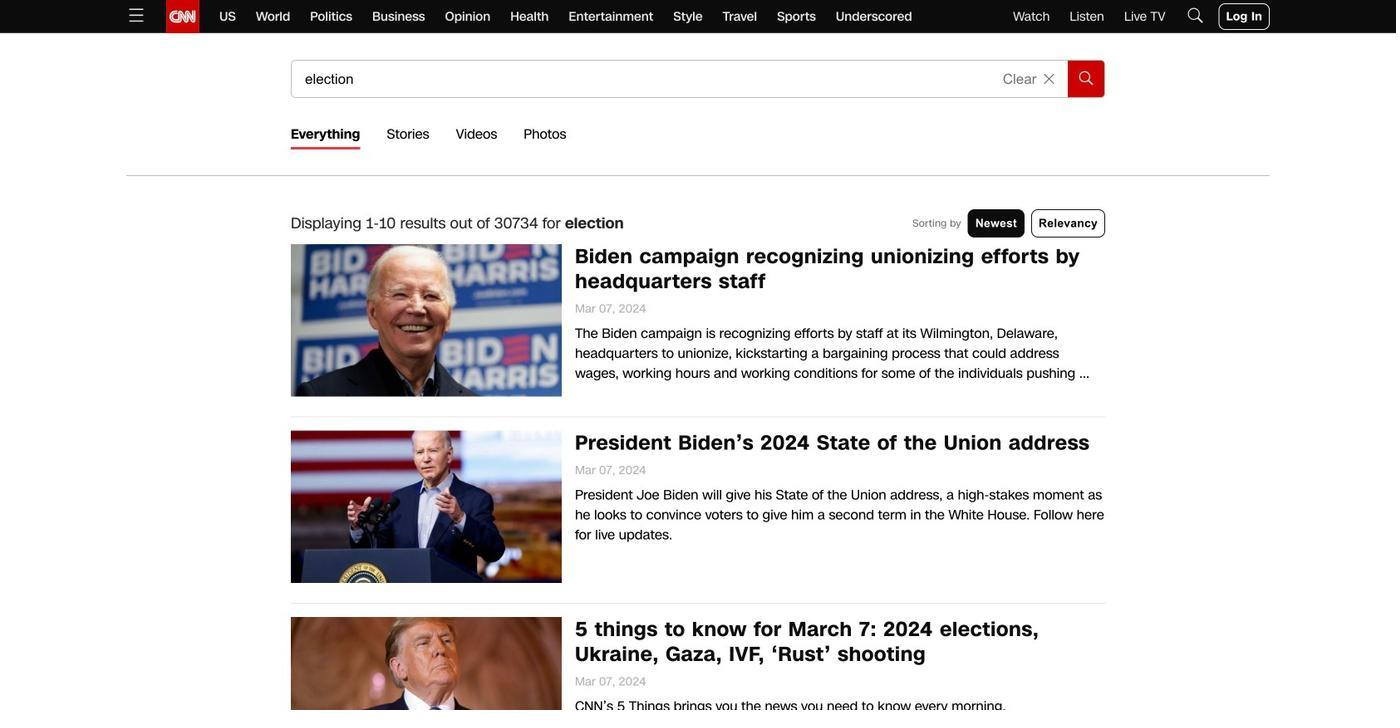 Task type: locate. For each thing, give the bounding box(es) containing it.
open menu icon image
[[126, 5, 146, 25]]

search image
[[1076, 65, 1098, 87]]

search icon image
[[1186, 5, 1206, 25]]

None text field
[[292, 61, 989, 97]]



Task type: describe. For each thing, give the bounding box(es) containing it.
ui add 2 image
[[1037, 66, 1063, 92]]



Task type: vqa. For each thing, say whether or not it's contained in the screenshot.
sig video icon associated with Traveling for Thanksgiving? Here's what the weather looks like for travelers
no



